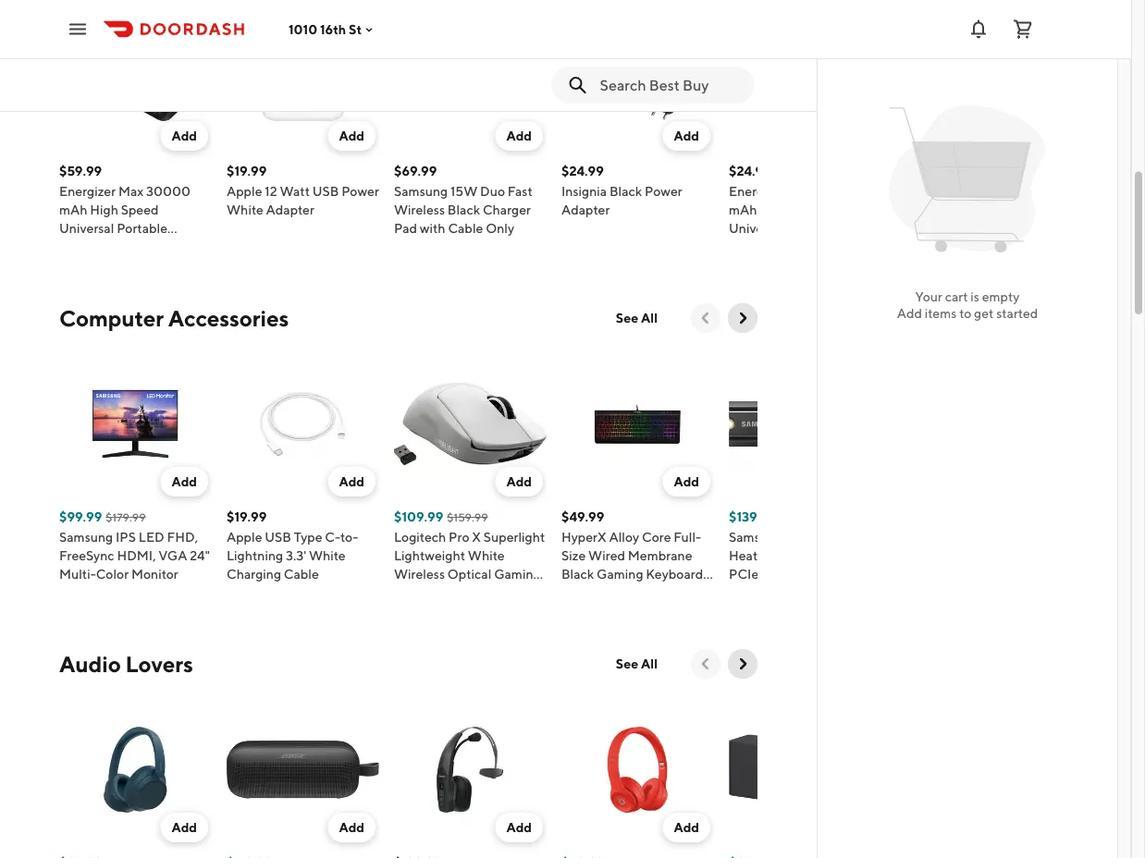 Task type: locate. For each thing, give the bounding box(es) containing it.
lcd up computer
[[120, 258, 147, 273]]

with inside $49.99 hyperx alloy core full- size wired membrane black gaming keyboard with rgb lighting
[[562, 586, 587, 601]]

get
[[975, 306, 994, 321]]

usb inside $19.99 apple 12 watt usb power white adapter
[[313, 184, 339, 199]]

$99.99
[[59, 510, 102, 525]]

0 vertical spatial see
[[616, 311, 639, 326]]

0 horizontal spatial $24.99
[[562, 164, 604, 179]]

open menu image
[[67, 18, 89, 40]]

1 horizontal spatial gaming
[[597, 567, 644, 583]]

2 $19.99 from the top
[[227, 510, 267, 525]]

bank for $24.99 energizer max 10000 mah high speed universal portable charger black power bank with lcd display
[[729, 258, 759, 273]]

high inside $59.99 energizer max 30000 mah high speed universal portable charger black power bank with lcd display
[[90, 203, 118, 218]]

portable inside $24.99 energizer max 10000 mah high speed universal portable charger black power bank with lcd display
[[787, 221, 838, 236]]

1 portable from the left
[[117, 221, 168, 236]]

0 vertical spatial see all link
[[605, 304, 669, 334]]

portable inside $59.99 energizer max 30000 mah high speed universal portable charger black power bank with lcd display
[[117, 221, 168, 236]]

2 adapter from the left
[[562, 203, 610, 218]]

computer
[[59, 305, 164, 332]]

1 apple from the top
[[227, 184, 262, 199]]

1 see all link from the top
[[605, 304, 669, 334]]

sony whch720n wireless noise canceling blue headphones image
[[59, 694, 212, 847]]

samsung
[[394, 184, 448, 199], [59, 530, 113, 546], [729, 530, 783, 546]]

adapter down insignia
[[562, 203, 610, 218]]

1 vertical spatial wireless
[[394, 567, 445, 583]]

speed for 10000
[[791, 203, 829, 218]]

0 horizontal spatial display
[[149, 258, 193, 273]]

$19.99 inside $19.99 apple 12 watt usb power white adapter
[[227, 164, 267, 179]]

pad
[[394, 221, 417, 236]]

white
[[227, 203, 264, 218], [309, 549, 346, 564], [468, 549, 505, 564]]

1 vertical spatial usb
[[265, 530, 291, 546]]

0 horizontal spatial adapter
[[266, 203, 314, 218]]

0 vertical spatial cable
[[448, 221, 483, 236]]

display for energizer max 30000 mah high speed universal portable charger black power bank with lcd display
[[149, 258, 193, 273]]

1 display from the left
[[149, 258, 193, 273]]

energizer for $24.99
[[729, 184, 786, 199]]

display inside $59.99 energizer max 30000 mah high speed universal portable charger black power bank with lcd display
[[149, 258, 193, 273]]

charger up only
[[483, 203, 531, 218]]

lcd
[[120, 258, 147, 273], [790, 258, 817, 273]]

led
[[139, 530, 164, 546]]

1 vertical spatial all
[[641, 657, 658, 672]]

1 high from the left
[[90, 203, 118, 218]]

ips
[[116, 530, 136, 546]]

1 horizontal spatial white
[[309, 549, 346, 564]]

apple left the 12
[[227, 184, 262, 199]]

1 horizontal spatial max
[[788, 184, 814, 199]]

see all for computer accessories
[[616, 311, 658, 326]]

all for accessories
[[641, 311, 658, 326]]

0 vertical spatial usb
[[313, 184, 339, 199]]

bank
[[59, 258, 89, 273], [729, 258, 759, 273]]

universal for $59.99
[[59, 221, 114, 236]]

previous button of carousel image
[[697, 310, 715, 328]]

$19.99 inside $19.99 apple usb type c-to- lightning 3.3' white charging cable
[[227, 510, 267, 525]]

all left previous button of carousel image
[[641, 657, 658, 672]]

1 horizontal spatial speed
[[791, 203, 829, 218]]

add for logitech pro x superlight lightweight white wireless optical gaming mouse with hero 25k sensor image
[[507, 475, 532, 490]]

1 horizontal spatial lcd
[[790, 258, 817, 273]]

30000
[[146, 184, 190, 199]]

1 horizontal spatial bank
[[729, 258, 759, 273]]

0 horizontal spatial max
[[118, 184, 144, 199]]

0 items, open order cart image
[[1012, 18, 1035, 40]]

energizer inside $59.99 energizer max 30000 mah high speed universal portable charger black power bank with lcd display
[[59, 184, 116, 199]]

1 horizontal spatial display
[[819, 258, 863, 273]]

0 vertical spatial all
[[641, 311, 658, 326]]

gaming down wired
[[597, 567, 644, 583]]

$19.99
[[227, 164, 267, 179], [227, 510, 267, 525]]

empty
[[982, 289, 1020, 304]]

display
[[149, 258, 193, 273], [819, 258, 863, 273]]

only
[[486, 221, 515, 236]]

cable inside $69.99 samsung 15w duo fast wireless black charger pad with cable only
[[448, 221, 483, 236]]

is
[[971, 289, 980, 304]]

1 horizontal spatial adapter
[[562, 203, 610, 218]]

adapter inside $24.99 insignia black power adapter
[[562, 203, 610, 218]]

lightweight
[[394, 549, 465, 564]]

Search Best Buy search field
[[600, 75, 739, 95]]

lovers
[[125, 651, 193, 678]]

speed down 30000
[[121, 203, 159, 218]]

see
[[616, 311, 639, 326], [616, 657, 639, 672]]

1 horizontal spatial portable
[[787, 221, 838, 236]]

1 bank from the left
[[59, 258, 89, 273]]

fhd,
[[167, 530, 198, 546]]

1 lcd from the left
[[120, 258, 147, 273]]

samsung down $69.99
[[394, 184, 448, 199]]

charger down "$59.99"
[[59, 240, 107, 255]]

0 horizontal spatial universal
[[59, 221, 114, 236]]

black
[[610, 184, 642, 199], [448, 203, 480, 218], [110, 240, 143, 255], [780, 240, 813, 255], [562, 567, 594, 583], [785, 586, 818, 601]]

1 gaming from the left
[[494, 567, 541, 583]]

2 horizontal spatial samsung
[[729, 530, 783, 546]]

power inside $59.99 energizer max 30000 mah high speed universal portable charger black power bank with lcd display
[[145, 240, 183, 255]]

wireless up pad
[[394, 203, 445, 218]]

wired
[[589, 549, 626, 564]]

charging
[[227, 567, 281, 583]]

energizer inside $24.99 energizer max 10000 mah high speed universal portable charger black power bank with lcd display
[[729, 184, 786, 199]]

white inside $19.99 apple usb type c-to- lightning 3.3' white charging cable
[[309, 549, 346, 564]]

white inside $19.99 apple 12 watt usb power white adapter
[[227, 203, 264, 218]]

portable down 10000
[[787, 221, 838, 236]]

mah inside $24.99 energizer max 10000 mah high speed universal portable charger black power bank with lcd display
[[729, 203, 757, 218]]

1 horizontal spatial charger
[[483, 203, 531, 218]]

universal inside $24.99 energizer max 10000 mah high speed universal portable charger black power bank with lcd display
[[729, 221, 784, 236]]

black inside $24.99 insignia black power adapter
[[610, 184, 642, 199]]

samsung inside $139.99 samsung 980 pro heatsink internal ssd pcie gen 4 x4 nvme for ps5 2 tb black data storage
[[729, 530, 783, 546]]

0 horizontal spatial usb
[[265, 530, 291, 546]]

usb up '3.3''
[[265, 530, 291, 546]]

add inside your cart is empty add items to get started
[[897, 306, 923, 321]]

tb
[[766, 586, 783, 601]]

1 max from the left
[[118, 184, 144, 199]]

watt
[[280, 184, 310, 199]]

high for $24.99
[[760, 203, 788, 218]]

logitech pro x superlight lightweight white wireless optical gaming mouse with hero 25k sensor image
[[394, 348, 547, 501]]

portable down 30000
[[117, 221, 168, 236]]

items
[[925, 306, 957, 321]]

$24.99
[[562, 164, 604, 179], [729, 164, 772, 179]]

1 $24.99 from the left
[[562, 164, 604, 179]]

2 speed from the left
[[791, 203, 829, 218]]

lcd for energizer max 10000 mah high speed universal portable charger black power bank with lcd display
[[790, 258, 817, 273]]

cable left only
[[448, 221, 483, 236]]

see down lighting
[[616, 657, 639, 672]]

1 vertical spatial $19.99
[[227, 510, 267, 525]]

hyperx
[[562, 530, 607, 546]]

apple inside $19.99 apple usb type c-to- lightning 3.3' white charging cable
[[227, 530, 262, 546]]

1 mah from the left
[[59, 203, 87, 218]]

accessories
[[168, 305, 289, 332]]

$19.99 up lightning
[[227, 510, 267, 525]]

1 speed from the left
[[121, 203, 159, 218]]

energizer left 10000
[[729, 184, 786, 199]]

power right watt
[[342, 184, 379, 199]]

gaming inside $109.99 $159.99 logitech pro x superlight lightweight white wireless optical gaming mouse with hero 25k sensor
[[494, 567, 541, 583]]

max for 30000
[[118, 184, 144, 199]]

2 universal from the left
[[729, 221, 784, 236]]

1010
[[289, 22, 317, 37]]

bank up computer
[[59, 258, 89, 273]]

1 horizontal spatial cable
[[448, 221, 483, 236]]

fast
[[508, 184, 533, 199]]

max left 10000
[[788, 184, 814, 199]]

2 see all link from the top
[[605, 650, 669, 680]]

1 horizontal spatial high
[[760, 203, 788, 218]]

all left previous button of carousel icon
[[641, 311, 658, 326]]

1 horizontal spatial samsung
[[394, 184, 448, 199]]

1010 16th st
[[289, 22, 362, 37]]

1 universal from the left
[[59, 221, 114, 236]]

0 horizontal spatial mah
[[59, 203, 87, 218]]

hdmi,
[[117, 549, 156, 564]]

cable down '3.3''
[[284, 567, 319, 583]]

samsung up the heatsink
[[729, 530, 783, 546]]

1 horizontal spatial universal
[[729, 221, 784, 236]]

0 horizontal spatial speed
[[121, 203, 159, 218]]

1 horizontal spatial $24.99
[[729, 164, 772, 179]]

nvme
[[817, 567, 856, 583]]

2 see from the top
[[616, 657, 639, 672]]

apple up lightning
[[227, 530, 262, 546]]

add for the bose soundlink flex black portable bluetooth speaker image
[[339, 821, 365, 836]]

add
[[172, 129, 197, 144], [339, 129, 365, 144], [507, 129, 532, 144], [674, 129, 700, 144], [897, 306, 923, 321], [172, 475, 197, 490], [339, 475, 365, 490], [507, 475, 532, 490], [674, 475, 700, 490], [172, 821, 197, 836], [339, 821, 365, 836], [507, 821, 532, 836], [674, 821, 700, 836]]

2 energizer from the left
[[729, 184, 786, 199]]

adapter inside $19.99 apple 12 watt usb power white adapter
[[266, 203, 314, 218]]

see all link left previous button of carousel icon
[[605, 304, 669, 334]]

$159.99
[[447, 511, 488, 524]]

white inside $109.99 $159.99 logitech pro x superlight lightweight white wireless optical gaming mouse with hero 25k sensor
[[468, 549, 505, 564]]

samsung inside $99.99 $179.99 samsung ips led fhd, freesync hdmi, vga 24" multi-color monitor
[[59, 530, 113, 546]]

samsung up freesync
[[59, 530, 113, 546]]

1 horizontal spatial energizer
[[729, 184, 786, 199]]

high inside $24.99 energizer max 10000 mah high speed universal portable charger black power bank with lcd display
[[760, 203, 788, 218]]

power down 10000
[[815, 240, 853, 255]]

see all link for lovers
[[605, 650, 669, 680]]

1 vertical spatial cable
[[284, 567, 319, 583]]

$99.99 $179.99 samsung ips led fhd, freesync hdmi, vga 24" multi-color monitor
[[59, 510, 210, 583]]

black inside $24.99 energizer max 10000 mah high speed universal portable charger black power bank with lcd display
[[780, 240, 813, 255]]

mah for energizer max 30000 mah high speed universal portable charger black power bank with lcd display
[[59, 203, 87, 218]]

gen
[[762, 567, 787, 583]]

ps5
[[729, 586, 754, 601]]

high for $59.99
[[90, 203, 118, 218]]

charger
[[483, 203, 531, 218], [59, 240, 107, 255], [729, 240, 777, 255]]

2 see all from the top
[[616, 657, 658, 672]]

see all link left previous button of carousel image
[[605, 650, 669, 680]]

1 vertical spatial see all link
[[605, 650, 669, 680]]

display down 10000
[[819, 258, 863, 273]]

pro
[[449, 530, 470, 546]]

charger for energizer max 30000 mah high speed universal portable charger black power bank with lcd display
[[59, 240, 107, 255]]

1 vertical spatial see all
[[616, 657, 658, 672]]

display inside $24.99 energizer max 10000 mah high speed universal portable charger black power bank with lcd display
[[819, 258, 863, 273]]

apple inside $19.99 apple 12 watt usb power white adapter
[[227, 184, 262, 199]]

see all left previous button of carousel image
[[616, 657, 658, 672]]

power inside $19.99 apple 12 watt usb power white adapter
[[342, 184, 379, 199]]

$19.99 for $19.99 apple usb type c-to- lightning 3.3' white charging cable
[[227, 510, 267, 525]]

1 adapter from the left
[[266, 203, 314, 218]]

see all
[[616, 311, 658, 326], [616, 657, 658, 672]]

universal up next button of carousel icon
[[729, 221, 784, 236]]

1 energizer from the left
[[59, 184, 116, 199]]

core
[[642, 530, 671, 546]]

wireless
[[394, 203, 445, 218], [394, 567, 445, 583]]

1 vertical spatial see
[[616, 657, 639, 672]]

samsung 15w duo fast wireless black charger pad with cable only image
[[394, 2, 547, 155]]

0 horizontal spatial bank
[[59, 258, 89, 273]]

0 horizontal spatial energizer
[[59, 184, 116, 199]]

2 display from the left
[[819, 258, 863, 273]]

$19.99 apple usb type c-to- lightning 3.3' white charging cable
[[227, 510, 358, 583]]

speed inside $59.99 energizer max 30000 mah high speed universal portable charger black power bank with lcd display
[[121, 203, 159, 218]]

universal down "$59.99"
[[59, 221, 114, 236]]

power down 30000
[[145, 240, 183, 255]]

energizer for $59.99
[[59, 184, 116, 199]]

0 vertical spatial see all
[[616, 311, 658, 326]]

adapter down watt
[[266, 203, 314, 218]]

0 vertical spatial $19.99
[[227, 164, 267, 179]]

1 horizontal spatial usb
[[313, 184, 339, 199]]

usb
[[313, 184, 339, 199], [265, 530, 291, 546]]

add for sony whch720n wireless noise canceling blue headphones "image"
[[172, 821, 197, 836]]

see left previous button of carousel icon
[[616, 311, 639, 326]]

speed
[[121, 203, 159, 218], [791, 203, 829, 218]]

add for hyperx alloy core full-size wired membrane black gaming keyboard with rgb lighting image
[[674, 475, 700, 490]]

1 horizontal spatial mah
[[729, 203, 757, 218]]

st
[[349, 22, 362, 37]]

lcd inside $24.99 energizer max 10000 mah high speed universal portable charger black power bank with lcd display
[[790, 258, 817, 273]]

internal
[[784, 549, 830, 564]]

max
[[118, 184, 144, 199], [788, 184, 814, 199]]

max left 30000
[[118, 184, 144, 199]]

audio lovers link
[[59, 650, 193, 680]]

1 vertical spatial apple
[[227, 530, 262, 546]]

1 $19.99 from the top
[[227, 164, 267, 179]]

$24.99 for $24.99 insignia black power adapter
[[562, 164, 604, 179]]

usb right watt
[[313, 184, 339, 199]]

storage
[[729, 604, 775, 620]]

energizer
[[59, 184, 116, 199], [729, 184, 786, 199]]

2 $24.99 from the left
[[729, 164, 772, 179]]

2 horizontal spatial white
[[468, 549, 505, 564]]

power inside $24.99 energizer max 10000 mah high speed universal portable charger black power bank with lcd display
[[815, 240, 853, 255]]

2 portable from the left
[[787, 221, 838, 236]]

c-
[[325, 530, 341, 546]]

0 horizontal spatial portable
[[117, 221, 168, 236]]

energizer max 30000 mah high speed universal portable charger black power bank with lcd display image
[[59, 2, 212, 155]]

0 horizontal spatial charger
[[59, 240, 107, 255]]

multi-
[[59, 567, 96, 583]]

1 wireless from the top
[[394, 203, 445, 218]]

lcd down 10000
[[790, 258, 817, 273]]

apple
[[227, 184, 262, 199], [227, 530, 262, 546]]

to-
[[341, 530, 358, 546]]

apple for apple 12 watt usb power white adapter
[[227, 184, 262, 199]]

add button
[[160, 122, 208, 151], [160, 122, 208, 151], [328, 122, 376, 151], [328, 122, 376, 151], [495, 122, 543, 151], [495, 122, 543, 151], [663, 122, 711, 151], [663, 122, 711, 151], [160, 468, 208, 497], [160, 468, 208, 497], [328, 468, 376, 497], [328, 468, 376, 497], [495, 468, 543, 497], [495, 468, 543, 497], [663, 468, 711, 497], [663, 468, 711, 497], [160, 814, 208, 843], [160, 814, 208, 843], [328, 814, 376, 843], [328, 814, 376, 843], [495, 814, 543, 843], [495, 814, 543, 843], [663, 814, 711, 843], [663, 814, 711, 843]]

0 vertical spatial apple
[[227, 184, 262, 199]]

charger inside $59.99 energizer max 30000 mah high speed universal portable charger black power bank with lcd display
[[59, 240, 107, 255]]

0 horizontal spatial high
[[90, 203, 118, 218]]

universal for $24.99
[[729, 221, 784, 236]]

power right insignia
[[645, 184, 683, 199]]

0 vertical spatial wireless
[[394, 203, 445, 218]]

notification bell image
[[968, 18, 990, 40]]

2 high from the left
[[760, 203, 788, 218]]

2 max from the left
[[788, 184, 814, 199]]

started
[[997, 306, 1039, 321]]

portable for 10000
[[787, 221, 838, 236]]

2 lcd from the left
[[790, 258, 817, 273]]

bank inside $59.99 energizer max 30000 mah high speed universal portable charger black power bank with lcd display
[[59, 258, 89, 273]]

universal inside $59.99 energizer max 30000 mah high speed universal portable charger black power bank with lcd display
[[59, 221, 114, 236]]

mouse
[[394, 586, 434, 601]]

$19.99 up the 12
[[227, 164, 267, 179]]

2 horizontal spatial charger
[[729, 240, 777, 255]]

gaming up 25k
[[494, 567, 541, 583]]

samsung inside $69.99 samsung 15w duo fast wireless black charger pad with cable only
[[394, 184, 448, 199]]

speed down 10000
[[791, 203, 829, 218]]

energizer down "$59.99"
[[59, 184, 116, 199]]

1 see from the top
[[616, 311, 639, 326]]

2 gaming from the left
[[597, 567, 644, 583]]

charger up next button of carousel icon
[[729, 240, 777, 255]]

0 horizontal spatial white
[[227, 203, 264, 218]]

computer accessories
[[59, 305, 289, 332]]

lighting
[[621, 586, 670, 601]]

mah inside $59.99 energizer max 30000 mah high speed universal portable charger black power bank with lcd display
[[59, 203, 87, 218]]

1 see all from the top
[[616, 311, 658, 326]]

bank inside $24.99 energizer max 10000 mah high speed universal portable charger black power bank with lcd display
[[729, 258, 759, 273]]

insignia black power adapter image
[[562, 2, 714, 155]]

max inside $59.99 energizer max 30000 mah high speed universal portable charger black power bank with lcd display
[[118, 184, 144, 199]]

lcd for energizer max 30000 mah high speed universal portable charger black power bank with lcd display
[[120, 258, 147, 273]]

charger inside $24.99 energizer max 10000 mah high speed universal portable charger black power bank with lcd display
[[729, 240, 777, 255]]

black inside $139.99 samsung 980 pro heatsink internal ssd pcie gen 4 x4 nvme for ps5 2 tb black data storage
[[785, 586, 818, 601]]

0 horizontal spatial gaming
[[494, 567, 541, 583]]

wireless up mouse
[[394, 567, 445, 583]]

2 mah from the left
[[729, 203, 757, 218]]

$24.99 inside $24.99 insignia black power adapter
[[562, 164, 604, 179]]

2 bank from the left
[[729, 258, 759, 273]]

wireless inside $109.99 $159.99 logitech pro x superlight lightweight white wireless optical gaming mouse with hero 25k sensor
[[394, 567, 445, 583]]

$24.99 inside $24.99 energizer max 10000 mah high speed universal portable charger black power bank with lcd display
[[729, 164, 772, 179]]

0 horizontal spatial samsung
[[59, 530, 113, 546]]

empty retail cart image
[[881, 93, 1055, 267]]

apple 12 watt usb power white adapter image
[[227, 2, 379, 155]]

0 horizontal spatial cable
[[284, 567, 319, 583]]

see all link for accessories
[[605, 304, 669, 334]]

4
[[789, 567, 797, 583]]

usb inside $19.99 apple usb type c-to- lightning 3.3' white charging cable
[[265, 530, 291, 546]]

all
[[641, 311, 658, 326], [641, 657, 658, 672]]

2 all from the top
[[641, 657, 658, 672]]

lcd inside $59.99 energizer max 30000 mah high speed universal portable charger black power bank with lcd display
[[120, 258, 147, 273]]

1 all from the top
[[641, 311, 658, 326]]

see all for audio lovers
[[616, 657, 658, 672]]

2 apple from the top
[[227, 530, 262, 546]]

max inside $24.99 energizer max 10000 mah high speed universal portable charger black power bank with lcd display
[[788, 184, 814, 199]]

0 horizontal spatial lcd
[[120, 258, 147, 273]]

cable inside $19.99 apple usb type c-to- lightning 3.3' white charging cable
[[284, 567, 319, 583]]

2 wireless from the top
[[394, 567, 445, 583]]

speed inside $24.99 energizer max 10000 mah high speed universal portable charger black power bank with lcd display
[[791, 203, 829, 218]]

$109.99
[[394, 510, 444, 525]]

bank up next button of carousel icon
[[729, 258, 759, 273]]

superlight
[[484, 530, 545, 546]]

display up "computer accessories"
[[149, 258, 193, 273]]

see all left previous button of carousel icon
[[616, 311, 658, 326]]

pro
[[813, 530, 842, 546]]

samsung for $69.99
[[394, 184, 448, 199]]

$49.99
[[562, 510, 605, 525]]

mah
[[59, 203, 87, 218], [729, 203, 757, 218]]

universal
[[59, 221, 114, 236], [729, 221, 784, 236]]

insignia
[[562, 184, 607, 199]]



Task type: vqa. For each thing, say whether or not it's contained in the screenshot.
2nd Max from the left
yes



Task type: describe. For each thing, give the bounding box(es) containing it.
next button of carousel image
[[734, 656, 752, 674]]

bose soundlink flex black portable bluetooth speaker image
[[227, 694, 379, 847]]

display for energizer max 10000 mah high speed universal portable charger black power bank with lcd display
[[819, 258, 863, 273]]

hero
[[465, 586, 494, 601]]

freesync
[[59, 549, 114, 564]]

speed for 30000
[[121, 203, 159, 218]]

980
[[786, 530, 810, 546]]

$139.99 samsung 980 pro heatsink internal ssd pcie gen 4 x4 nvme for ps5 2 tb black data storage
[[729, 510, 875, 620]]

audio lovers
[[59, 651, 193, 678]]

$59.99
[[59, 164, 102, 179]]

add for apple 12 watt usb power white adapter image
[[339, 129, 365, 144]]

$109.99 $159.99 logitech pro x superlight lightweight white wireless optical gaming mouse with hero 25k sensor
[[394, 510, 545, 620]]

audio
[[59, 651, 121, 678]]

charger for energizer max 10000 mah high speed universal portable charger black power bank with lcd display
[[729, 240, 777, 255]]

black inside $59.99 energizer max 30000 mah high speed universal portable charger black power bank with lcd display
[[110, 240, 143, 255]]

with inside $69.99 samsung 15w duo fast wireless black charger pad with cable only
[[420, 221, 446, 236]]

$24.99 for $24.99 energizer max 10000 mah high speed universal portable charger black power bank with lcd display
[[729, 164, 772, 179]]

samsung for $139.99
[[729, 530, 783, 546]]

add for 'blueparrott b350-xt on-ear black wireless headset' image
[[507, 821, 532, 836]]

with inside $59.99 energizer max 30000 mah high speed universal portable charger black power bank with lcd display
[[92, 258, 118, 273]]

$24.99 insignia black power adapter
[[562, 164, 683, 218]]

10000
[[816, 184, 858, 199]]

ssd
[[832, 549, 857, 564]]

all for lovers
[[641, 657, 658, 672]]

next button of carousel image
[[734, 310, 752, 328]]

add for 'beats by dr. dre solo wireless on-ear red citrus headphones' image
[[674, 821, 700, 836]]

alloy
[[609, 530, 640, 546]]

mah for energizer max 10000 mah high speed universal portable charger black power bank with lcd display
[[729, 203, 757, 218]]

type
[[294, 530, 323, 546]]

rgb
[[590, 586, 618, 601]]

apple for apple usb type c-to- lightning 3.3' white charging cable
[[227, 530, 262, 546]]

$19.99 apple 12 watt usb power white adapter
[[227, 164, 379, 218]]

beats by dr. dre solo wireless on-ear red citrus headphones image
[[562, 694, 714, 847]]

portable for 30000
[[117, 221, 168, 236]]

power inside $24.99 insignia black power adapter
[[645, 184, 683, 199]]

full-
[[674, 530, 701, 546]]

sensor
[[394, 604, 434, 620]]

heatsink
[[729, 549, 781, 564]]

$69.99
[[394, 164, 437, 179]]

previous button of carousel image
[[697, 656, 715, 674]]

16th
[[320, 22, 346, 37]]

25k
[[497, 586, 521, 601]]

1010 16th st button
[[289, 22, 377, 37]]

computer accessories link
[[59, 304, 289, 334]]

data
[[820, 586, 849, 601]]

bank for $59.99 energizer max 30000 mah high speed universal portable charger black power bank with lcd display
[[59, 258, 89, 273]]

add for insignia black power adapter image
[[674, 129, 700, 144]]

$59.99 energizer max 30000 mah high speed universal portable charger black power bank with lcd display
[[59, 164, 193, 273]]

3.3'
[[286, 549, 306, 564]]

optical
[[448, 567, 492, 583]]

15w
[[451, 184, 478, 199]]

hyperx alloy core full-size wired membrane black gaming keyboard with rgb lighting image
[[562, 348, 714, 501]]

2
[[756, 586, 764, 601]]

black inside $69.99 samsung 15w duo fast wireless black charger pad with cable only
[[448, 203, 480, 218]]

$49.99 hyperx alloy core full- size wired membrane black gaming keyboard with rgb lighting
[[562, 510, 703, 601]]

size
[[562, 549, 586, 564]]

duo
[[480, 184, 505, 199]]

apple usb type c-to-lightning 3.3' white charging cable image
[[227, 348, 379, 501]]

max for 10000
[[788, 184, 814, 199]]

cable for 3.3'
[[284, 567, 319, 583]]

$139.99
[[729, 510, 777, 525]]

gaming inside $49.99 hyperx alloy core full- size wired membrane black gaming keyboard with rgb lighting
[[597, 567, 644, 583]]

see for computer accessories
[[616, 311, 639, 326]]

see for audio lovers
[[616, 657, 639, 672]]

add for samsung 15w duo fast wireless black charger pad with cable only image
[[507, 129, 532, 144]]

samsung ips led fhd, freesync hdmi, vga 24" multi-color monitor image
[[59, 348, 212, 501]]

with inside $24.99 energizer max 10000 mah high speed universal portable charger black power bank with lcd display
[[762, 258, 787, 273]]

24"
[[190, 549, 210, 564]]

add for 'samsung ips led fhd, freesync hdmi, vga 24" multi-color monitor' image
[[172, 475, 197, 490]]

to
[[960, 306, 972, 321]]

x
[[472, 530, 481, 546]]

lightning
[[227, 549, 283, 564]]

$24.99 energizer max 10000 mah high speed universal portable charger black power bank with lcd display
[[729, 164, 863, 273]]

logitech
[[394, 530, 446, 546]]

color
[[96, 567, 129, 583]]

vga
[[159, 549, 187, 564]]

$179.99
[[106, 511, 146, 524]]

keyboard
[[646, 567, 703, 583]]

blueparrott b350-xt on-ear black wireless headset image
[[394, 694, 547, 847]]

monitor
[[131, 567, 178, 583]]

$69.99 samsung 15w duo fast wireless black charger pad with cable only
[[394, 164, 533, 236]]

with inside $109.99 $159.99 logitech pro x superlight lightweight white wireless optical gaming mouse with hero 25k sensor
[[437, 586, 462, 601]]

add for energizer max 30000 mah high speed universal portable charger black power bank with lcd display image
[[172, 129, 197, 144]]

wireless inside $69.99 samsung 15w duo fast wireless black charger pad with cable only
[[394, 203, 445, 218]]

for
[[858, 567, 875, 583]]

your cart is empty add items to get started
[[897, 289, 1039, 321]]

charger inside $69.99 samsung 15w duo fast wireless black charger pad with cable only
[[483, 203, 531, 218]]

membrane
[[628, 549, 693, 564]]

$19.99 for $19.99 apple 12 watt usb power white adapter
[[227, 164, 267, 179]]

cable for charger
[[448, 221, 483, 236]]

pcie
[[729, 567, 759, 583]]

black inside $49.99 hyperx alloy core full- size wired membrane black gaming keyboard with rgb lighting
[[562, 567, 594, 583]]

add for the apple usb type c-to-lightning 3.3' white charging cable image
[[339, 475, 365, 490]]

12
[[265, 184, 277, 199]]

x4
[[800, 567, 814, 583]]

cart
[[945, 289, 968, 304]]

your
[[916, 289, 943, 304]]



